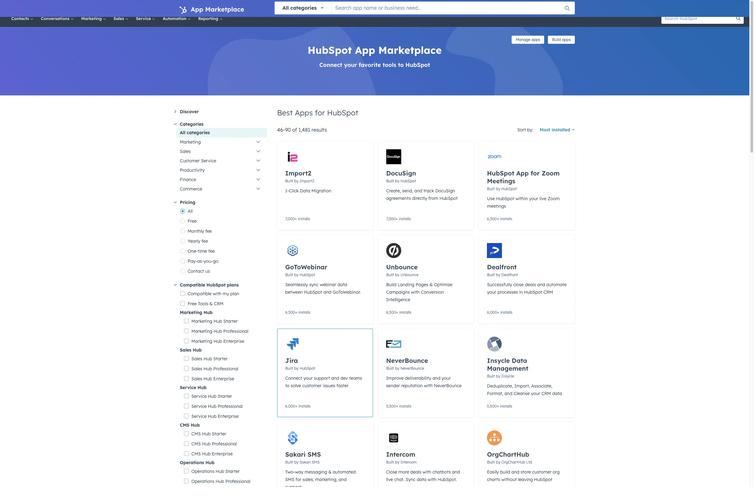 Task type: vqa. For each thing, say whether or not it's contained in the screenshot.


Task type: describe. For each thing, give the bounding box(es) containing it.
1 vertical spatial marketplace
[[378, 44, 442, 56]]

deals for dealfront
[[525, 282, 536, 287]]

gotowebinar.
[[333, 289, 361, 295]]

without
[[501, 477, 517, 482]]

installs for gotowebinar
[[298, 310, 311, 315]]

apps for build apps
[[562, 37, 571, 42]]

your inside the successfully close deals and automate your processes in hubspot crm
[[487, 289, 496, 295]]

your inside connect your support and dev teams to solve customer issues faster
[[304, 375, 313, 381]]

operations hub professional
[[191, 479, 250, 484]]

operations hub
[[180, 460, 215, 465]]

reporting link
[[195, 10, 226, 27]]

data inside the 'deduplicate, import, associate, format, and cleanse your crm data'
[[552, 391, 562, 396]]

insycle data management built by insycle
[[487, 357, 528, 379]]

dev
[[341, 375, 348, 381]]

0 vertical spatial sakari
[[285, 450, 306, 458]]

marketing hub
[[180, 310, 213, 315]]

connect for connect your support and dev teams to solve customer issues faster
[[285, 375, 302, 381]]

service for service hub starter
[[191, 394, 207, 399]]

+ for jira
[[295, 404, 298, 409]]

operations for operations hub professional
[[191, 479, 214, 484]]

for for app
[[531, 169, 540, 177]]

professional for operations hub professional
[[225, 479, 250, 484]]

6,000 for dealfront
[[487, 310, 497, 315]]

plan
[[230, 291, 239, 297]]

1,481
[[299, 127, 310, 133]]

hub for cms hub professional
[[202, 441, 211, 447]]

0 horizontal spatial all categories
[[180, 130, 210, 135]]

build for build apps
[[552, 37, 561, 42]]

hubspot inside jira built by hubspot
[[300, 366, 315, 371]]

by:
[[527, 127, 533, 133]]

installed
[[552, 127, 570, 133]]

use
[[487, 196, 495, 201]]

installs for unbounce
[[399, 310, 411, 315]]

hub for service hub enterprise
[[208, 414, 216, 419]]

and inside connect your support and dev teams to solve customer issues faster
[[331, 375, 339, 381]]

charts
[[487, 477, 500, 482]]

0 vertical spatial intercom
[[386, 450, 415, 458]]

sakari sms built by sakari sms
[[285, 450, 321, 465]]

sort
[[517, 127, 526, 133]]

0 horizontal spatial marketplace
[[205, 5, 244, 13]]

as-
[[197, 258, 204, 264]]

contact us
[[188, 268, 210, 274]]

built for jira
[[285, 366, 293, 371]]

close more deals with chatbots and live chat. sync data with hubspot.
[[386, 469, 460, 482]]

sales,
[[303, 477, 314, 482]]

for for apps
[[315, 108, 325, 117]]

monthly fee
[[188, 228, 212, 234]]

meetings
[[487, 203, 506, 209]]

finance link
[[176, 175, 267, 184]]

hubspot inside gotowebinar built by hubspot
[[300, 272, 315, 277]]

send,
[[402, 188, 413, 194]]

installs for import2
[[298, 216, 310, 221]]

customer service link
[[176, 156, 267, 165]]

hub for operations hub professional
[[216, 479, 224, 484]]

calling icon button
[[643, 1, 654, 9]]

caret image for compatible hubspot plans
[[174, 284, 177, 286]]

chat.
[[394, 477, 405, 482]]

built inside sakari sms built by sakari sms
[[285, 460, 293, 465]]

build apps link
[[548, 36, 575, 44]]

hubspot app marketplace link
[[308, 44, 442, 56]]

one-time fee
[[188, 248, 215, 254]]

hub for sales hub enterprise
[[204, 376, 212, 382]]

my
[[223, 291, 229, 297]]

sort by:
[[517, 127, 533, 133]]

categories button
[[174, 120, 267, 128]]

results
[[312, 127, 327, 133]]

compatible with my plan
[[188, 291, 239, 297]]

sender
[[386, 383, 400, 389]]

gotowebinar
[[285, 263, 327, 271]]

hub for marketing hub
[[204, 310, 213, 315]]

jira
[[285, 357, 298, 364]]

by for docusign
[[395, 179, 400, 183]]

your inside improve deliverability and your sender reputation with neverbounce
[[442, 375, 451, 381]]

and inside two-way messaging & automated sms for sales, marketing, and support.
[[339, 477, 347, 482]]

live inside use hubspot within your live zoom meetings
[[540, 196, 547, 201]]

6,000 for jira
[[285, 404, 295, 409]]

support.
[[285, 484, 302, 487]]

dealfront built by dealfront
[[487, 263, 518, 277]]

directly
[[412, 196, 427, 201]]

data inside seamlessly sync webinar data between hubspot and gotowebinar.
[[338, 282, 347, 287]]

1 vertical spatial unbounce
[[401, 272, 419, 277]]

solve
[[291, 383, 301, 389]]

0 vertical spatial marketing link
[[78, 10, 110, 27]]

all inside all categories link
[[180, 130, 185, 135]]

installs for neverbounce
[[399, 404, 411, 409]]

compatible hubspot plans
[[180, 282, 239, 288]]

6,500 + installs for unbounce
[[386, 310, 411, 315]]

starter for operations hub starter
[[225, 469, 240, 474]]

1 horizontal spatial marketing link
[[176, 137, 267, 147]]

easily
[[487, 469, 499, 475]]

meetings
[[487, 177, 515, 185]]

your left favorite
[[344, 61, 357, 69]]

best apps for hubspot
[[277, 108, 358, 117]]

successfully
[[487, 282, 512, 287]]

app for hubspot app marketplace
[[355, 44, 375, 56]]

build for build landing pages & optimize campaigns with conversion intelligence
[[386, 282, 397, 287]]

app marketplace
[[191, 5, 244, 13]]

calling icon image
[[645, 3, 651, 8]]

1 menu item from the left
[[641, 0, 642, 10]]

6,500 + installs for gotowebinar
[[285, 310, 311, 315]]

1 vertical spatial dealfront
[[501, 272, 518, 277]]

1 vertical spatial insycle
[[501, 374, 514, 379]]

track
[[424, 188, 434, 194]]

operations hub starter
[[191, 469, 240, 474]]

zoom inside hubspot app for zoom meetings built by hubspot
[[542, 169, 560, 177]]

built inside the insycle data management built by insycle
[[487, 374, 495, 379]]

by inside sakari sms built by sakari sms
[[294, 460, 299, 465]]

two-
[[285, 469, 295, 475]]

and inside the create, send, and track docusign agreements directly from hubspot
[[414, 188, 422, 194]]

0 vertical spatial sms
[[308, 450, 321, 458]]

cms for cms hub professional
[[191, 441, 201, 447]]

5,500 for by
[[386, 404, 396, 409]]

1 horizontal spatial to
[[398, 61, 404, 69]]

automation link
[[159, 10, 195, 27]]

seamlessly
[[285, 282, 308, 287]]

and inside improve deliverability and your sender reputation with neverbounce
[[433, 375, 440, 381]]

built for gotowebinar
[[285, 272, 293, 277]]

support
[[314, 375, 330, 381]]

+ for hubspot app for zoom meetings
[[497, 216, 499, 221]]

sales hub enterprise
[[191, 376, 234, 382]]

enterprise for marketing hub enterprise
[[223, 338, 244, 344]]

hub for sales hub starter
[[204, 356, 212, 362]]

1 vertical spatial sakari
[[300, 460, 311, 465]]

hubspot link
[[8, 1, 23, 9]]

service inside "link"
[[201, 158, 216, 164]]

0 vertical spatial sales link
[[110, 10, 132, 27]]

teams
[[349, 375, 362, 381]]

0 vertical spatial unbounce
[[386, 263, 418, 271]]

connect for connect your favorite tools to hubspot
[[319, 61, 342, 69]]

sales for sales hub enterprise
[[191, 376, 202, 382]]

& inside "compatible hubspot plans" group
[[210, 301, 213, 307]]

cms hub starter
[[191, 431, 226, 437]]

jira built by hubspot
[[285, 357, 315, 371]]

service hub enterprise
[[191, 414, 239, 419]]

for inside two-way messaging & automated sms for sales, marketing, and support.
[[296, 477, 301, 482]]

service for service hub professional
[[191, 404, 207, 409]]

orgcharthub built by orgcharthub ltd
[[487, 450, 532, 465]]

all categories link
[[176, 128, 267, 137]]

your inside the 'deduplicate, import, associate, format, and cleanse your crm data'
[[531, 391, 540, 396]]

1 vertical spatial orgcharthub
[[501, 460, 525, 465]]

service for service
[[136, 16, 152, 21]]

all categories inside popup button
[[282, 5, 317, 11]]

discover button
[[175, 108, 267, 115]]

from
[[429, 196, 438, 201]]

sales hub professional
[[191, 366, 238, 372]]

hub for marketing hub starter
[[214, 318, 222, 324]]

starter for sales hub starter
[[213, 356, 228, 362]]

and inside the successfully close deals and automate your processes in hubspot crm
[[537, 282, 545, 287]]

import,
[[514, 383, 530, 389]]

fee for yearly fee
[[202, 238, 208, 244]]

improve deliverability and your sender reputation with neverbounce
[[386, 375, 462, 389]]

improve
[[386, 375, 404, 381]]

live inside close more deals with chatbots and live chat. sync data with hubspot.
[[386, 477, 393, 482]]

professional for cms hub professional
[[212, 441, 237, 447]]

sync
[[309, 282, 319, 287]]

installs for docusign
[[399, 216, 411, 221]]

with left my
[[213, 291, 222, 297]]

sales for sales hub professional
[[191, 366, 202, 372]]

intelligence
[[386, 297, 410, 303]]

hubspot inside dropdown button
[[207, 282, 226, 288]]

data inside close more deals with chatbots and live chat. sync data with hubspot.
[[417, 477, 427, 482]]

cms for cms hub
[[180, 422, 189, 428]]

46-90 of 1,481 results
[[277, 127, 327, 133]]

hubspot inside docusign built by hubspot
[[401, 179, 416, 183]]

sales hub starter
[[191, 356, 228, 362]]

notifications button
[[690, 0, 701, 10]]

docusign built by hubspot
[[386, 169, 416, 183]]

and inside close more deals with chatbots and live chat. sync data with hubspot.
[[452, 469, 460, 475]]

pay-as-you-go
[[188, 258, 218, 264]]

+ for import2
[[295, 216, 297, 221]]

hub for operations hub starter
[[216, 469, 224, 474]]

fee for monthly fee
[[205, 228, 212, 234]]

by inside the insycle data management built by insycle
[[496, 374, 500, 379]]

1-click data migration
[[285, 188, 331, 194]]

5,500 + installs for by
[[386, 404, 411, 409]]

deliverability
[[405, 375, 431, 381]]

with inside improve deliverability and your sender reputation with neverbounce
[[424, 383, 433, 389]]

by inside hubspot app for zoom meetings built by hubspot
[[496, 186, 500, 191]]

within
[[516, 196, 528, 201]]

neverbounce built by neverbounce
[[386, 357, 428, 371]]

1 vertical spatial categories
[[187, 130, 210, 135]]

professional for sales hub professional
[[213, 366, 238, 372]]

chatbots
[[433, 469, 451, 475]]



Task type: locate. For each thing, give the bounding box(es) containing it.
connect
[[319, 61, 342, 69], [285, 375, 302, 381]]

& for sakari
[[328, 469, 332, 475]]

+ for neverbounce
[[396, 404, 398, 409]]

2 horizontal spatial for
[[531, 169, 540, 177]]

3 menu item from the left
[[669, 0, 680, 10]]

built inside 'orgcharthub built by orgcharthub ltd'
[[487, 460, 495, 465]]

best
[[277, 108, 293, 117]]

free up marketing hub
[[188, 301, 197, 307]]

caret image
[[174, 123, 177, 125], [174, 284, 177, 286]]

6,000 down solve
[[285, 404, 295, 409]]

data right sync
[[417, 477, 427, 482]]

2 5,500 from the left
[[487, 404, 497, 409]]

0 vertical spatial import2
[[285, 169, 311, 177]]

format,
[[487, 391, 503, 396]]

installs down 1-click data migration
[[298, 216, 310, 221]]

marketing for marketing hub starter
[[191, 318, 212, 324]]

your inside use hubspot within your live zoom meetings
[[529, 196, 538, 201]]

hub for marketing hub professional
[[214, 328, 222, 334]]

0 horizontal spatial to
[[285, 383, 290, 389]]

sales hub
[[180, 347, 202, 353]]

finance
[[180, 177, 196, 182]]

import2 built by import2
[[285, 169, 314, 183]]

deduplicate,
[[487, 383, 513, 389]]

+ down sender
[[396, 404, 398, 409]]

6,500 for unbounce
[[386, 310, 396, 315]]

2 vertical spatial operations
[[191, 479, 214, 484]]

cms
[[180, 422, 189, 428], [191, 431, 201, 437], [191, 441, 201, 447], [191, 451, 201, 457]]

1 apps from the left
[[532, 37, 540, 42]]

app inside hubspot app for zoom meetings built by hubspot
[[516, 169, 529, 177]]

by up easily
[[496, 460, 500, 465]]

0 vertical spatial data
[[300, 188, 310, 194]]

1 vertical spatial zoom
[[548, 196, 560, 201]]

free for free tools & crm
[[188, 301, 197, 307]]

1 vertical spatial caret image
[[174, 284, 177, 286]]

0 horizontal spatial build
[[386, 282, 397, 287]]

1 vertical spatial free
[[188, 301, 197, 307]]

docusign
[[386, 169, 416, 177], [435, 188, 455, 194]]

automation
[[163, 16, 188, 21]]

zoom
[[542, 169, 560, 177], [548, 196, 560, 201]]

one-
[[188, 248, 198, 254]]

starter up marketing hub professional
[[223, 318, 238, 324]]

automated
[[333, 469, 356, 475]]

your
[[344, 61, 357, 69], [529, 196, 538, 201], [487, 289, 496, 295], [304, 375, 313, 381], [442, 375, 451, 381], [531, 391, 540, 396]]

built up the use
[[487, 186, 495, 191]]

hubspot
[[308, 44, 352, 56], [406, 61, 430, 69], [327, 108, 358, 117], [487, 169, 514, 177], [401, 179, 416, 183], [501, 186, 517, 191], [440, 196, 458, 201], [496, 196, 514, 201], [300, 272, 315, 277], [207, 282, 226, 288], [304, 289, 322, 295], [524, 289, 542, 295], [300, 366, 315, 371], [534, 477, 552, 482]]

built up the improve
[[386, 366, 394, 371]]

deals for intercom
[[410, 469, 421, 475]]

app up reporting
[[191, 5, 203, 13]]

6,000 + installs
[[487, 310, 513, 315], [285, 404, 311, 409]]

professional down operations hub starter
[[225, 479, 250, 484]]

6,000 + installs for dealfront
[[487, 310, 513, 315]]

and inside seamlessly sync webinar data between hubspot and gotowebinar.
[[324, 289, 331, 295]]

installs down the format,
[[500, 404, 512, 409]]

built for dealfront
[[487, 272, 495, 277]]

management
[[487, 364, 528, 372]]

installs down "intelligence"
[[399, 310, 411, 315]]

issues
[[323, 383, 335, 389]]

service for service hub enterprise
[[191, 414, 207, 419]]

built for neverbounce
[[386, 366, 394, 371]]

5,500 down sender
[[386, 404, 396, 409]]

1 vertical spatial crm
[[214, 301, 224, 307]]

1 vertical spatial import2
[[300, 179, 314, 183]]

crm down associate,
[[542, 391, 551, 396]]

built for intercom
[[386, 460, 394, 465]]

0 horizontal spatial app
[[191, 5, 203, 13]]

0 vertical spatial live
[[540, 196, 547, 201]]

sales for sales hub
[[180, 347, 191, 353]]

+ down click
[[295, 216, 297, 221]]

menu item left "calling icon" dropdown button
[[641, 0, 642, 10]]

sms for sms
[[312, 460, 320, 465]]

cms hub enterprise
[[191, 451, 233, 457]]

1 horizontal spatial categories
[[290, 5, 317, 11]]

dealfront up successfully
[[487, 263, 517, 271]]

marketing for marketing hub
[[180, 310, 202, 315]]

connect your favorite tools to hubspot
[[319, 61, 430, 69]]

pricing group
[[180, 206, 267, 276]]

2 menu item from the left
[[654, 0, 669, 10]]

1 horizontal spatial 6,500 + installs
[[386, 310, 411, 315]]

built
[[285, 179, 293, 183], [386, 179, 394, 183], [487, 186, 495, 191], [285, 272, 293, 277], [386, 272, 394, 277], [487, 272, 495, 277], [285, 366, 293, 371], [386, 366, 394, 371], [487, 374, 495, 379], [285, 460, 293, 465], [386, 460, 394, 465], [487, 460, 495, 465]]

build right manage apps
[[552, 37, 561, 42]]

starter for marketing hub starter
[[223, 318, 238, 324]]

all categories button
[[275, 2, 332, 14]]

org
[[553, 469, 560, 475]]

intercom
[[386, 450, 415, 458], [401, 460, 417, 465]]

productivity link
[[176, 165, 267, 175]]

hub up sales hub professional on the left bottom of page
[[204, 356, 212, 362]]

2 7,000 from the left
[[386, 216, 396, 221]]

with down chatbots
[[428, 477, 436, 482]]

professional for marketing hub professional
[[223, 328, 248, 334]]

hubspot inside the create, send, and track docusign agreements directly from hubspot
[[440, 196, 458, 201]]

by inside dealfront built by dealfront
[[496, 272, 500, 277]]

Search HubSpot search field
[[662, 13, 738, 24]]

sms for way
[[285, 477, 294, 482]]

commerce
[[180, 186, 202, 192]]

by up deduplicate,
[[496, 374, 500, 379]]

deals inside close more deals with chatbots and live chat. sync data with hubspot.
[[410, 469, 421, 475]]

0 horizontal spatial customer
[[302, 383, 322, 389]]

2 vertical spatial for
[[296, 477, 301, 482]]

1 vertical spatial deals
[[410, 469, 421, 475]]

6,500 + installs for hubspot app for zoom meetings
[[487, 216, 512, 221]]

hub down sales hub professional on the left bottom of page
[[204, 376, 212, 382]]

built inside jira built by hubspot
[[285, 366, 293, 371]]

starter up service hub professional
[[218, 394, 232, 399]]

+ for insycle data management
[[497, 404, 499, 409]]

6,000 down successfully
[[487, 310, 497, 315]]

agreements
[[386, 196, 411, 201]]

by for intercom
[[395, 460, 400, 465]]

menu item right "calling icon" dropdown button
[[654, 0, 669, 10]]

gotowebinar built by hubspot
[[285, 263, 327, 277]]

hub up service hub professional
[[208, 394, 216, 399]]

by inside docusign built by hubspot
[[395, 179, 400, 183]]

and up hubspot.
[[452, 469, 460, 475]]

hub down marketing hub professional
[[214, 338, 222, 344]]

2 vertical spatial &
[[328, 469, 332, 475]]

0 horizontal spatial 7,000
[[285, 216, 295, 221]]

2 vertical spatial crm
[[542, 391, 551, 396]]

0 horizontal spatial data
[[300, 188, 310, 194]]

data
[[338, 282, 347, 287], [552, 391, 562, 396], [417, 477, 427, 482]]

and left dev
[[331, 375, 339, 381]]

0 vertical spatial docusign
[[386, 169, 416, 177]]

by inside import2 built by import2
[[294, 179, 299, 183]]

professional for service hub professional
[[218, 404, 243, 409]]

by inside "intercom built by intercom"
[[395, 460, 400, 465]]

0 vertical spatial operations
[[180, 460, 204, 465]]

installs for jira
[[299, 404, 311, 409]]

1 horizontal spatial &
[[328, 469, 332, 475]]

enterprise down "cms hub professional"
[[212, 451, 233, 457]]

by for unbounce
[[395, 272, 400, 277]]

monthly
[[188, 228, 204, 234]]

built inside gotowebinar built by hubspot
[[285, 272, 293, 277]]

build inside build landing pages & optimize campaigns with conversion intelligence
[[386, 282, 397, 287]]

apps for manage apps
[[532, 37, 540, 42]]

hub up operations hub
[[202, 451, 211, 457]]

6,500 down 'between'
[[285, 310, 295, 315]]

1 vertical spatial sms
[[312, 460, 320, 465]]

and up without
[[512, 469, 520, 475]]

hub for cms hub enterprise
[[202, 451, 211, 457]]

connect inside connect your support and dev teams to solve customer issues faster
[[285, 375, 302, 381]]

marketing,
[[315, 477, 338, 482]]

hub down service hub starter
[[208, 404, 216, 409]]

built inside import2 built by import2
[[285, 179, 293, 183]]

1 5,500 from the left
[[386, 404, 396, 409]]

90
[[285, 127, 291, 133]]

built up campaigns
[[386, 272, 394, 277]]

hubspot inside seamlessly sync webinar data between hubspot and gotowebinar.
[[304, 289, 322, 295]]

+ for unbounce
[[396, 310, 398, 315]]

built up "create,"
[[386, 179, 394, 183]]

all inside "all categories" popup button
[[282, 5, 289, 11]]

operations down cms hub enterprise
[[180, 460, 204, 465]]

fee
[[205, 228, 212, 234], [202, 238, 208, 244], [208, 248, 215, 254]]

7,000 down agreements
[[386, 216, 396, 221]]

by for jira
[[294, 366, 299, 371]]

hub for service hub
[[198, 385, 207, 390]]

by up the improve
[[395, 366, 400, 371]]

migration
[[312, 188, 331, 194]]

your right within
[[529, 196, 538, 201]]

live down close
[[386, 477, 393, 482]]

1 horizontal spatial 6,000 + installs
[[487, 310, 513, 315]]

hub for service hub starter
[[208, 394, 216, 399]]

build
[[500, 469, 510, 475]]

hub down service hub professional
[[208, 414, 216, 419]]

crm inside "compatible hubspot plans" group
[[214, 301, 224, 307]]

1 vertical spatial sales link
[[176, 147, 267, 156]]

1 vertical spatial operations
[[191, 469, 214, 474]]

build up campaigns
[[386, 282, 397, 287]]

built inside neverbounce built by neverbounce
[[386, 366, 394, 371]]

built inside "intercom built by intercom"
[[386, 460, 394, 465]]

by for dealfront
[[496, 272, 500, 277]]

Search app name or business need... search field
[[332, 2, 575, 14]]

6,500 + installs down 'between'
[[285, 310, 311, 315]]

hub down operations hub starter
[[216, 479, 224, 484]]

data inside the insycle data management built by insycle
[[512, 357, 527, 364]]

two-way messaging & automated sms for sales, marketing, and support.
[[285, 469, 356, 487]]

6,500 for hubspot app for zoom meetings
[[487, 216, 497, 221]]

1 vertical spatial build
[[386, 282, 397, 287]]

built for unbounce
[[386, 272, 394, 277]]

service hub
[[180, 385, 207, 390]]

built for import2
[[285, 179, 293, 183]]

0 horizontal spatial &
[[210, 301, 213, 307]]

+ down agreements
[[396, 216, 398, 221]]

crm inside the successfully close deals and automate your processes in hubspot crm
[[544, 289, 553, 295]]

5,500 down the format,
[[487, 404, 497, 409]]

operations
[[180, 460, 204, 465], [191, 469, 214, 474], [191, 479, 214, 484]]

0 vertical spatial free
[[188, 218, 197, 224]]

and right deliverability
[[433, 375, 440, 381]]

7,000 + installs down click
[[285, 216, 310, 221]]

0 vertical spatial all categories
[[282, 5, 317, 11]]

caret image left pricing
[[174, 202, 177, 203]]

0 vertical spatial orgcharthub
[[487, 450, 529, 458]]

1 horizontal spatial build
[[552, 37, 561, 42]]

by for orgcharthub
[[496, 460, 500, 465]]

hub for marketing hub enterprise
[[214, 338, 222, 344]]

all inside pricing group
[[188, 208, 193, 214]]

hubspot inside easily build and store customer org charts without leaving hubspot
[[534, 477, 552, 482]]

cms for cms hub starter
[[191, 431, 201, 437]]

1 vertical spatial customer
[[532, 469, 552, 475]]

cms for cms hub enterprise
[[191, 451, 201, 457]]

to right 'tools'
[[398, 61, 404, 69]]

0 horizontal spatial categories
[[187, 130, 210, 135]]

docusign inside the create, send, and track docusign agreements directly from hubspot
[[435, 188, 455, 194]]

& for unbounce
[[430, 282, 433, 287]]

enterprise for sales hub enterprise
[[213, 376, 234, 382]]

by inside 'orgcharthub built by orgcharthub ltd'
[[496, 460, 500, 465]]

0 horizontal spatial data
[[338, 282, 347, 287]]

upgrade link
[[608, 0, 640, 10]]

7,000 for import2
[[285, 216, 295, 221]]

by inside neverbounce built by neverbounce
[[395, 366, 400, 371]]

& inside build landing pages & optimize campaigns with conversion intelligence
[[430, 282, 433, 287]]

categories inside popup button
[[290, 5, 317, 11]]

by inside gotowebinar built by hubspot
[[294, 272, 299, 277]]

0 horizontal spatial sales link
[[110, 10, 132, 27]]

hubspot image
[[11, 1, 19, 9]]

& inside two-way messaging & automated sms for sales, marketing, and support.
[[328, 469, 332, 475]]

caret image for discover
[[175, 110, 176, 113]]

hub down cms hub starter
[[202, 441, 211, 447]]

by for neverbounce
[[395, 366, 400, 371]]

built inside hubspot app for zoom meetings built by hubspot
[[487, 186, 495, 191]]

hubspot inside use hubspot within your live zoom meetings
[[496, 196, 514, 201]]

hub for service hub professional
[[208, 404, 216, 409]]

installs down solve
[[299, 404, 311, 409]]

import2 up 1-click data migration
[[300, 179, 314, 183]]

neverbounce inside neverbounce built by neverbounce
[[401, 366, 424, 371]]

compatible down contact
[[180, 282, 205, 288]]

hub for operations hub
[[206, 460, 215, 465]]

pomatoes button
[[702, 0, 741, 10]]

hubspot inside the successfully close deals and automate your processes in hubspot crm
[[524, 289, 542, 295]]

hubspot app marketplace
[[308, 44, 442, 56]]

service link
[[132, 10, 159, 27]]

starter for service hub starter
[[218, 394, 232, 399]]

caret image inside pricing dropdown button
[[174, 202, 177, 203]]

and down 'automated'
[[339, 477, 347, 482]]

1 5,500 + installs from the left
[[386, 404, 411, 409]]

built for orgcharthub
[[487, 460, 495, 465]]

live right within
[[540, 196, 547, 201]]

+ for gotowebinar
[[295, 310, 297, 315]]

2 vertical spatial neverbounce
[[434, 383, 462, 389]]

zoom inside use hubspot within your live zoom meetings
[[548, 196, 560, 201]]

hub up marketing hub enterprise
[[214, 328, 222, 334]]

1 horizontal spatial 5,500
[[487, 404, 497, 409]]

1 vertical spatial 6,000
[[285, 404, 295, 409]]

1 horizontal spatial apps
[[562, 37, 571, 42]]

with down deliverability
[[424, 383, 433, 389]]

you-
[[204, 258, 213, 264]]

free for free
[[188, 218, 197, 224]]

1 vertical spatial data
[[512, 357, 527, 364]]

free inside pricing group
[[188, 218, 197, 224]]

0 horizontal spatial marketing link
[[78, 10, 110, 27]]

2 horizontal spatial data
[[552, 391, 562, 396]]

6,500
[[487, 216, 497, 221], [285, 310, 295, 315], [386, 310, 396, 315]]

operations for operations hub
[[180, 460, 204, 465]]

0 vertical spatial fee
[[205, 228, 212, 234]]

built for docusign
[[386, 179, 394, 183]]

hub for cms hub starter
[[202, 431, 211, 437]]

+ for docusign
[[396, 216, 398, 221]]

2 free from the top
[[188, 301, 197, 307]]

insycle down management
[[501, 374, 514, 379]]

caret image for pricing
[[174, 202, 177, 203]]

enterprise for cms hub enterprise
[[212, 451, 233, 457]]

0 horizontal spatial apps
[[532, 37, 540, 42]]

starter
[[223, 318, 238, 324], [213, 356, 228, 362], [218, 394, 232, 399], [212, 431, 226, 437], [225, 469, 240, 474]]

0 horizontal spatial 5,500 + installs
[[386, 404, 411, 409]]

to inside connect your support and dev teams to solve customer issues faster
[[285, 383, 290, 389]]

hub up service hub starter
[[198, 385, 207, 390]]

docusign up from
[[435, 188, 455, 194]]

6,500 for gotowebinar
[[285, 310, 295, 315]]

deals right close
[[525, 282, 536, 287]]

your down associate,
[[531, 391, 540, 396]]

data
[[300, 188, 310, 194], [512, 357, 527, 364]]

pricing button
[[174, 199, 267, 206]]

installs for insycle data management
[[500, 404, 512, 409]]

compatible hubspot plans button
[[174, 281, 267, 289]]

6,000 + installs for jira
[[285, 404, 311, 409]]

app for hubspot app for zoom meetings built by hubspot
[[516, 169, 529, 177]]

built inside docusign built by hubspot
[[386, 179, 394, 183]]

0 horizontal spatial deals
[[410, 469, 421, 475]]

by inside unbounce built by unbounce
[[395, 272, 400, 277]]

by
[[294, 179, 299, 183], [395, 179, 400, 183], [496, 186, 500, 191], [294, 272, 299, 277], [395, 272, 400, 277], [496, 272, 500, 277], [294, 366, 299, 371], [395, 366, 400, 371], [496, 374, 500, 379], [294, 460, 299, 465], [395, 460, 400, 465], [496, 460, 500, 465]]

with inside build landing pages & optimize campaigns with conversion intelligence
[[411, 289, 420, 295]]

to
[[398, 61, 404, 69], [285, 383, 290, 389]]

compatible for compatible hubspot plans
[[180, 282, 205, 288]]

menu item
[[641, 0, 642, 10], [654, 0, 669, 10], [669, 0, 680, 10]]

compatible for compatible with my plan
[[188, 291, 212, 297]]

crm down compatible with my plan
[[214, 301, 224, 307]]

0 vertical spatial caret image
[[174, 123, 177, 125]]

+ down meetings
[[497, 216, 499, 221]]

of
[[292, 127, 297, 133]]

caret image inside discover dropdown button
[[175, 110, 176, 113]]

hub up "cms hub professional"
[[202, 431, 211, 437]]

0 vertical spatial insycle
[[487, 357, 510, 364]]

discover
[[180, 109, 199, 114]]

associate,
[[531, 383, 552, 389]]

for inside hubspot app for zoom meetings built by hubspot
[[531, 169, 540, 177]]

fee right monthly
[[205, 228, 212, 234]]

5,500 + installs for management
[[487, 404, 512, 409]]

hub for sales hub
[[193, 347, 202, 353]]

and inside easily build and store customer org charts without leaving hubspot
[[512, 469, 520, 475]]

1 vertical spatial caret image
[[174, 202, 177, 203]]

marketing
[[81, 16, 103, 21], [180, 139, 201, 145], [180, 310, 202, 315], [191, 318, 212, 324], [191, 328, 212, 334], [191, 338, 212, 344]]

marketing for marketing hub professional
[[191, 328, 212, 334]]

1 vertical spatial intercom
[[401, 460, 417, 465]]

0 vertical spatial 6,000 + installs
[[487, 310, 513, 315]]

operations for operations hub starter
[[191, 469, 214, 474]]

0 horizontal spatial 6,000
[[285, 404, 295, 409]]

hub for cms hub
[[191, 422, 200, 428]]

0 vertical spatial caret image
[[175, 110, 176, 113]]

all
[[282, 5, 289, 11], [180, 130, 185, 135], [188, 208, 193, 214]]

manage apps
[[516, 37, 540, 42]]

1 vertical spatial all categories
[[180, 130, 210, 135]]

0 vertical spatial &
[[430, 282, 433, 287]]

5,500 for management
[[487, 404, 497, 409]]

1 horizontal spatial data
[[417, 477, 427, 482]]

seamlessly sync webinar data between hubspot and gotowebinar.
[[285, 282, 361, 295]]

1 vertical spatial for
[[531, 169, 540, 177]]

marketing hub professional
[[191, 328, 248, 334]]

with down "pages"
[[411, 289, 420, 295]]

2 apps from the left
[[562, 37, 571, 42]]

installs down meetings
[[500, 216, 512, 221]]

marketing for marketing hub enterprise
[[191, 338, 212, 344]]

free
[[188, 218, 197, 224], [188, 301, 197, 307]]

caret image
[[175, 110, 176, 113], [174, 202, 177, 203]]

2 vertical spatial app
[[516, 169, 529, 177]]

2 vertical spatial data
[[417, 477, 427, 482]]

1 7,000 from the left
[[285, 216, 295, 221]]

by for import2
[[294, 179, 299, 183]]

hub up cms hub starter
[[191, 422, 200, 428]]

0 vertical spatial compatible
[[180, 282, 205, 288]]

categories
[[180, 121, 204, 127]]

insycle up deduplicate,
[[487, 357, 510, 364]]

professional up cms hub enterprise
[[212, 441, 237, 447]]

6,500 down meetings
[[487, 216, 497, 221]]

by up seamlessly
[[294, 272, 299, 277]]

hub for sales hub professional
[[204, 366, 212, 372]]

built inside dealfront built by dealfront
[[487, 272, 495, 277]]

2 horizontal spatial 6,500
[[487, 216, 497, 221]]

data right click
[[300, 188, 310, 194]]

compatible inside dropdown button
[[180, 282, 205, 288]]

caret image inside compatible hubspot plans dropdown button
[[174, 284, 177, 286]]

customer inside connect your support and dev teams to solve customer issues faster
[[302, 383, 322, 389]]

customer left "org"
[[532, 469, 552, 475]]

built up easily
[[487, 460, 495, 465]]

orgcharthub
[[487, 450, 529, 458], [501, 460, 525, 465]]

1 free from the top
[[188, 218, 197, 224]]

pomatoes
[[713, 3, 732, 8]]

deals inside the successfully close deals and automate your processes in hubspot crm
[[525, 282, 536, 287]]

0 horizontal spatial 7,000 + installs
[[285, 216, 310, 221]]

0 horizontal spatial 5,500
[[386, 404, 396, 409]]

your down successfully
[[487, 289, 496, 295]]

2 vertical spatial sms
[[285, 477, 294, 482]]

installs down 'between'
[[298, 310, 311, 315]]

1 horizontal spatial data
[[512, 357, 527, 364]]

yearly fee
[[188, 238, 208, 244]]

most installed
[[540, 127, 570, 133]]

sales link
[[110, 10, 132, 27], [176, 147, 267, 156]]

hub
[[204, 310, 213, 315], [214, 318, 222, 324], [214, 328, 222, 334], [214, 338, 222, 344], [193, 347, 202, 353], [204, 356, 212, 362], [204, 366, 212, 372], [204, 376, 212, 382], [198, 385, 207, 390], [208, 394, 216, 399], [208, 404, 216, 409], [208, 414, 216, 419], [191, 422, 200, 428], [202, 431, 211, 437], [202, 441, 211, 447], [202, 451, 211, 457], [206, 460, 215, 465], [216, 469, 224, 474], [216, 479, 224, 484]]

intercom built by intercom
[[386, 450, 417, 465]]

2 caret image from the top
[[174, 284, 177, 286]]

compatible hubspot plans group
[[180, 299, 267, 487]]

0 vertical spatial deals
[[525, 282, 536, 287]]

menu containing pomatoes
[[608, 0, 742, 10]]

marketplace
[[205, 5, 244, 13], [378, 44, 442, 56]]

6,000 + installs down solve
[[285, 404, 311, 409]]

1 horizontal spatial connect
[[319, 61, 342, 69]]

+ down solve
[[295, 404, 298, 409]]

menu
[[608, 0, 742, 10]]

notifications image
[[693, 3, 698, 8]]

build landing pages & optimize campaigns with conversion intelligence
[[386, 282, 453, 303]]

1 horizontal spatial for
[[315, 108, 325, 117]]

crm inside the 'deduplicate, import, associate, format, and cleanse your crm data'
[[542, 391, 551, 396]]

0 vertical spatial dealfront
[[487, 263, 517, 271]]

0 vertical spatial 6,000
[[487, 310, 497, 315]]

1 vertical spatial compatible
[[188, 291, 212, 297]]

+
[[295, 216, 297, 221], [396, 216, 398, 221], [497, 216, 499, 221], [295, 310, 297, 315], [396, 310, 398, 315], [497, 310, 499, 315], [295, 404, 298, 409], [396, 404, 398, 409], [497, 404, 499, 409]]

and inside the 'deduplicate, import, associate, format, and cleanse your crm data'
[[505, 391, 513, 396]]

and up directly
[[414, 188, 422, 194]]

dealfront
[[487, 263, 517, 271], [501, 272, 518, 277]]

0 vertical spatial marketplace
[[205, 5, 244, 13]]

hubspot.
[[438, 477, 457, 482]]

5,500 + installs down the format,
[[487, 404, 512, 409]]

productivity
[[180, 167, 205, 173]]

1 7,000 + installs from the left
[[285, 216, 310, 221]]

caret image inside categories dropdown button
[[174, 123, 177, 125]]

click
[[289, 188, 299, 194]]

installs down reputation
[[399, 404, 411, 409]]

0 vertical spatial app
[[191, 5, 203, 13]]

by up close
[[395, 460, 400, 465]]

customer service
[[180, 158, 216, 164]]

2 7,000 + installs from the left
[[386, 216, 411, 221]]

data up the import,
[[512, 357, 527, 364]]

1 vertical spatial marketing link
[[176, 137, 267, 147]]

0 vertical spatial all
[[282, 5, 289, 11]]

1 vertical spatial docusign
[[435, 188, 455, 194]]

operations down operations hub
[[191, 469, 214, 474]]

0 horizontal spatial live
[[386, 477, 393, 482]]

starter for cms hub starter
[[212, 431, 226, 437]]

+ for dealfront
[[497, 310, 499, 315]]

built inside unbounce built by unbounce
[[386, 272, 394, 277]]

built up two-
[[285, 460, 293, 465]]

2 horizontal spatial &
[[430, 282, 433, 287]]

us
[[205, 268, 210, 274]]

0 vertical spatial neverbounce
[[386, 357, 428, 364]]

1 vertical spatial live
[[386, 477, 393, 482]]

marketing hub starter
[[191, 318, 238, 324]]

2 vertical spatial fee
[[208, 248, 215, 254]]

service for service hub
[[180, 385, 196, 390]]

by up landing
[[395, 272, 400, 277]]

faster
[[337, 383, 349, 389]]

neverbounce inside improve deliverability and your sender reputation with neverbounce
[[434, 383, 462, 389]]

compatible up tools
[[188, 291, 212, 297]]

1 horizontal spatial 5,500 + installs
[[487, 404, 512, 409]]

7,000 + installs
[[285, 216, 310, 221], [386, 216, 411, 221]]

1 horizontal spatial app
[[355, 44, 375, 56]]

sms inside two-way messaging & automated sms for sales, marketing, and support.
[[285, 477, 294, 482]]

service down service hub
[[191, 394, 207, 399]]

with left chatbots
[[423, 469, 431, 475]]

& up marketing,
[[328, 469, 332, 475]]

2 horizontal spatial 6,500 + installs
[[487, 216, 512, 221]]

service inside "link"
[[136, 16, 152, 21]]

customer down the support
[[302, 383, 322, 389]]

sales for sales hub starter
[[191, 356, 202, 362]]

close
[[386, 469, 397, 475]]

free inside "compatible hubspot plans" group
[[188, 301, 197, 307]]

by inside jira built by hubspot
[[294, 366, 299, 371]]

deals
[[525, 282, 536, 287], [410, 469, 421, 475]]

2 5,500 + installs from the left
[[487, 404, 512, 409]]

built up 1-
[[285, 179, 293, 183]]

customer inside easily build and store customer org charts without leaving hubspot
[[532, 469, 552, 475]]

enterprise down marketing hub professional
[[223, 338, 244, 344]]

search image
[[736, 16, 741, 21]]

installs for dealfront
[[500, 310, 513, 315]]

manage apps link
[[512, 36, 544, 44]]

data up gotowebinar.
[[338, 282, 347, 287]]

1 caret image from the top
[[174, 123, 177, 125]]



